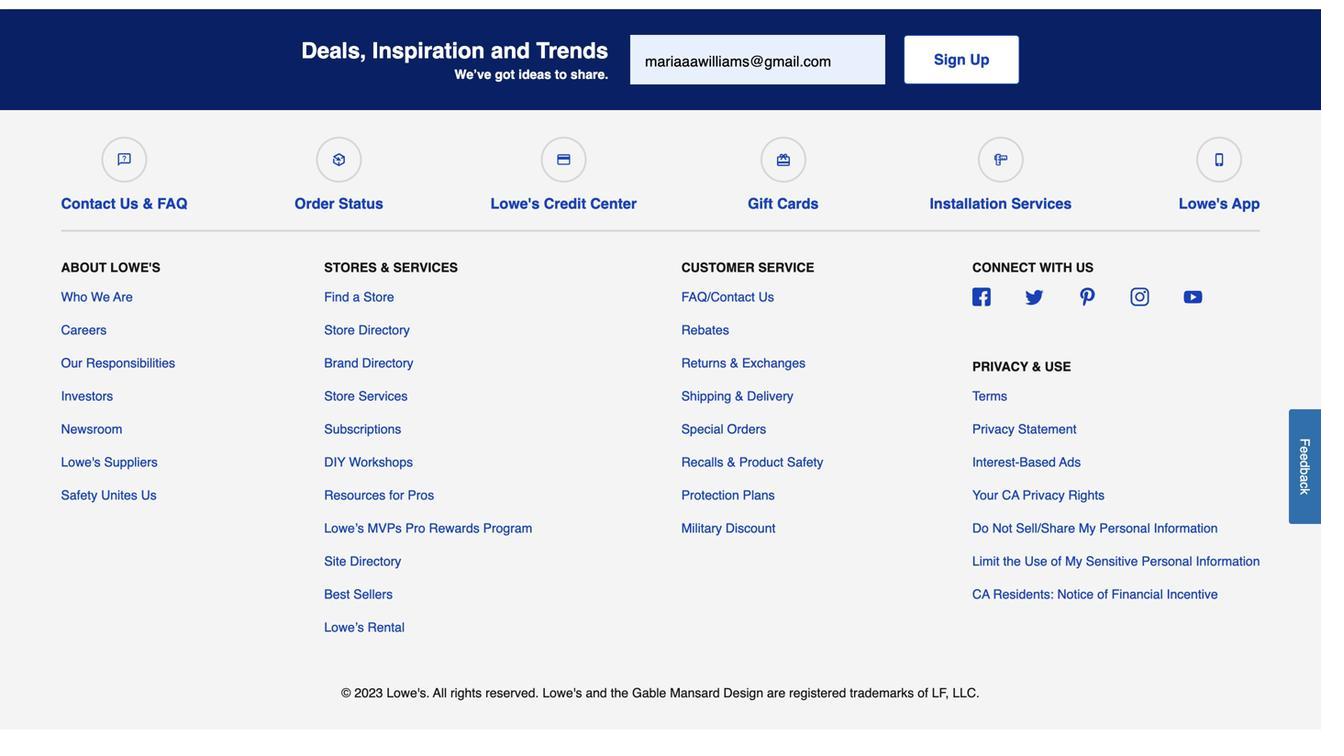 Task type: describe. For each thing, give the bounding box(es) containing it.
facebook image
[[973, 288, 991, 306]]

contact us & faq
[[61, 195, 188, 212]]

who we are
[[61, 290, 133, 304]]

trends
[[537, 38, 609, 63]]

us for faq/contact
[[759, 290, 775, 304]]

customer service
[[682, 260, 815, 275]]

1 horizontal spatial and
[[586, 686, 607, 701]]

rights
[[1069, 488, 1105, 503]]

recalls & product safety link
[[682, 453, 824, 471]]

subscriptions
[[324, 422, 402, 437]]

order status link
[[295, 130, 384, 213]]

sign
[[935, 51, 967, 68]]

diy workshops
[[324, 455, 413, 470]]

0 vertical spatial personal
[[1100, 521, 1151, 536]]

who
[[61, 290, 87, 304]]

share.
[[571, 67, 609, 82]]

lowe's rental link
[[324, 618, 405, 637]]

credit
[[544, 195, 587, 212]]

services for installation services
[[1012, 195, 1072, 212]]

and inside deals, inspiration and trends we've got ideas to share.
[[491, 38, 530, 63]]

status
[[339, 195, 384, 212]]

special
[[682, 422, 724, 437]]

military discount link
[[682, 519, 776, 538]]

& for stores & services
[[381, 260, 390, 275]]

all
[[433, 686, 447, 701]]

us for contact
[[120, 195, 139, 212]]

for
[[389, 488, 404, 503]]

k
[[1299, 488, 1313, 495]]

0 vertical spatial ca
[[1003, 488, 1020, 503]]

mobile image
[[1214, 153, 1227, 166]]

0 horizontal spatial of
[[918, 686, 929, 701]]

gift card image
[[777, 153, 790, 166]]

lowe's for lowe's mvps pro rewards program
[[324, 521, 364, 536]]

deals,
[[301, 38, 366, 63]]

returns & exchanges
[[682, 356, 806, 371]]

store for directory
[[324, 323, 355, 337]]

resources for pros link
[[324, 486, 434, 505]]

deals, inspiration and trends we've got ideas to share.
[[301, 38, 609, 82]]

2 vertical spatial privacy
[[1023, 488, 1065, 503]]

lowe's up are
[[110, 260, 160, 275]]

we
[[91, 290, 110, 304]]

directory for site directory
[[350, 554, 402, 569]]

safety unites us link
[[61, 486, 157, 505]]

not
[[993, 521, 1013, 536]]

who we are link
[[61, 288, 133, 306]]

workshops
[[349, 455, 413, 470]]

installation services link
[[930, 130, 1072, 213]]

llc.
[[953, 686, 980, 701]]

store services link
[[324, 387, 408, 405]]

privacy for privacy statement
[[973, 422, 1015, 437]]

use for the
[[1025, 554, 1048, 569]]

b
[[1299, 468, 1313, 475]]

limit the use of my sensitive personal information
[[973, 554, 1261, 569]]

contact us & faq link
[[61, 130, 188, 213]]

do not sell/share my personal information link
[[973, 519, 1219, 538]]

lowe's suppliers link
[[61, 453, 158, 471]]

limit
[[973, 554, 1000, 569]]

credit card image
[[558, 153, 570, 166]]

1 e from the top
[[1299, 446, 1313, 453]]

are
[[113, 290, 133, 304]]

f
[[1299, 438, 1313, 446]]

product
[[740, 455, 784, 470]]

special orders link
[[682, 420, 767, 438]]

lowe's.
[[387, 686, 430, 701]]

protection plans
[[682, 488, 775, 503]]

the inside limit the use of my sensitive personal information link
[[1004, 554, 1022, 569]]

interest-based ads
[[973, 455, 1082, 470]]

safety unites us
[[61, 488, 157, 503]]

store for services
[[324, 389, 355, 404]]

military
[[682, 521, 723, 536]]

lowe's for lowe's credit center
[[491, 195, 540, 212]]

about
[[61, 260, 107, 275]]

& for privacy & use
[[1033, 359, 1042, 374]]

lowe's for lowe's rental
[[324, 620, 364, 635]]

interest-
[[973, 455, 1020, 470]]

store directory link
[[324, 321, 410, 339]]

rebates link
[[682, 321, 730, 339]]

privacy statement link
[[973, 420, 1077, 438]]

incentive
[[1167, 587, 1219, 602]]

gable
[[632, 686, 667, 701]]

1 vertical spatial the
[[611, 686, 629, 701]]

returns & exchanges link
[[682, 354, 806, 372]]

responsibilities
[[86, 356, 175, 371]]

subscriptions link
[[324, 420, 402, 438]]

terms
[[973, 389, 1008, 404]]

inspiration
[[373, 38, 485, 63]]

plans
[[743, 488, 775, 503]]

recalls & product safety
[[682, 455, 824, 470]]

2 e from the top
[[1299, 453, 1313, 461]]

delivery
[[748, 389, 794, 404]]

resources
[[324, 488, 386, 503]]

youtube image
[[1185, 288, 1203, 306]]

financial
[[1112, 587, 1164, 602]]

we've
[[455, 67, 492, 82]]

1 vertical spatial services
[[393, 260, 458, 275]]

to
[[555, 67, 567, 82]]

gift
[[748, 195, 774, 212]]

resources for pros
[[324, 488, 434, 503]]

app
[[1233, 195, 1261, 212]]

residents:
[[994, 587, 1054, 602]]

brand directory link
[[324, 354, 414, 372]]

ca residents: notice of financial incentive link
[[973, 585, 1219, 604]]



Task type: vqa. For each thing, say whether or not it's contained in the screenshot.
the Site Directory
yes



Task type: locate. For each thing, give the bounding box(es) containing it.
site directory
[[324, 554, 402, 569]]

1 vertical spatial lowe's
[[324, 620, 364, 635]]

1 horizontal spatial a
[[1299, 475, 1313, 482]]

& right recalls
[[728, 455, 736, 470]]

unites
[[101, 488, 137, 503]]

store
[[364, 290, 394, 304], [324, 323, 355, 337], [324, 389, 355, 404]]

1 vertical spatial ca
[[973, 587, 991, 602]]

pinterest image
[[1079, 288, 1097, 306]]

lowe's for lowe's suppliers
[[61, 455, 101, 470]]

my down rights on the right bottom of the page
[[1079, 521, 1097, 536]]

& right the stores
[[381, 260, 390, 275]]

1 vertical spatial use
[[1025, 554, 1048, 569]]

instagram image
[[1132, 288, 1150, 306]]

of
[[1052, 554, 1062, 569], [1098, 587, 1109, 602], [918, 686, 929, 701]]

services inside installation services "link"
[[1012, 195, 1072, 212]]

0 horizontal spatial and
[[491, 38, 530, 63]]

a inside f e e d b a c k button
[[1299, 475, 1313, 482]]

1 vertical spatial us
[[759, 290, 775, 304]]

lowe's right reserved.
[[543, 686, 582, 701]]

sign up button
[[904, 35, 1020, 85]]

registered
[[790, 686, 847, 701]]

orders
[[728, 422, 767, 437]]

privacy up interest-
[[973, 422, 1015, 437]]

program
[[483, 521, 533, 536]]

careers link
[[61, 321, 107, 339]]

site directory link
[[324, 552, 402, 571]]

2 horizontal spatial us
[[759, 290, 775, 304]]

recalls
[[682, 455, 724, 470]]

0 horizontal spatial safety
[[61, 488, 97, 503]]

1 vertical spatial information
[[1197, 554, 1261, 569]]

1 horizontal spatial of
[[1052, 554, 1062, 569]]

sensitive
[[1087, 554, 1139, 569]]

0 vertical spatial privacy
[[973, 359, 1029, 374]]

0 vertical spatial store
[[364, 290, 394, 304]]

brand
[[324, 356, 359, 371]]

best sellers
[[324, 587, 393, 602]]

up
[[971, 51, 990, 68]]

e up b
[[1299, 453, 1313, 461]]

stores & services
[[324, 260, 458, 275]]

information
[[1154, 521, 1219, 536], [1197, 554, 1261, 569]]

lowe's inside lowe's mvps pro rewards program link
[[324, 521, 364, 536]]

0 horizontal spatial a
[[353, 290, 360, 304]]

0 vertical spatial of
[[1052, 554, 1062, 569]]

us
[[120, 195, 139, 212], [759, 290, 775, 304], [141, 488, 157, 503]]

safety left unites
[[61, 488, 97, 503]]

privacy statement
[[973, 422, 1077, 437]]

0 vertical spatial lowe's
[[324, 521, 364, 536]]

safety right product
[[788, 455, 824, 470]]

use up statement
[[1045, 359, 1072, 374]]

1 horizontal spatial us
[[141, 488, 157, 503]]

lowe's app link
[[1180, 130, 1261, 213]]

connect with us
[[973, 260, 1094, 275]]

0 vertical spatial information
[[1154, 521, 1219, 536]]

best
[[324, 587, 350, 602]]

and up got
[[491, 38, 530, 63]]

0 vertical spatial safety
[[788, 455, 824, 470]]

a
[[353, 290, 360, 304], [1299, 475, 1313, 482]]

1 lowe's from the top
[[324, 521, 364, 536]]

lowe's left credit
[[491, 195, 540, 212]]

store down brand on the left top of page
[[324, 389, 355, 404]]

mvps
[[368, 521, 402, 536]]

limit the use of my sensitive personal information link
[[973, 552, 1261, 571]]

& for returns & exchanges
[[730, 356, 739, 371]]

lowe's inside lowe's rental link
[[324, 620, 364, 635]]

lowe's suppliers
[[61, 455, 158, 470]]

& left faq
[[143, 195, 153, 212]]

services up find a store
[[393, 260, 458, 275]]

lowe's left app
[[1180, 195, 1229, 212]]

discount
[[726, 521, 776, 536]]

do not sell/share my personal information
[[973, 521, 1219, 536]]

©
[[342, 686, 351, 701]]

us right contact
[[120, 195, 139, 212]]

lowe's for lowe's app
[[1180, 195, 1229, 212]]

use for &
[[1045, 359, 1072, 374]]

1 vertical spatial a
[[1299, 475, 1313, 482]]

faq/contact us
[[682, 290, 775, 304]]

faq/contact
[[682, 290, 755, 304]]

service
[[759, 260, 815, 275]]

lowe's mvps pro rewards program link
[[324, 519, 533, 538]]

center
[[591, 195, 637, 212]]

us inside 'safety unites us' link
[[141, 488, 157, 503]]

of left lf,
[[918, 686, 929, 701]]

0 vertical spatial us
[[120, 195, 139, 212]]

mansard
[[670, 686, 720, 701]]

store down stores & services on the top left of page
[[364, 290, 394, 304]]

1 vertical spatial directory
[[362, 356, 414, 371]]

services down brand directory
[[359, 389, 408, 404]]

faq/contact us link
[[682, 288, 775, 306]]

directory
[[359, 323, 410, 337], [362, 356, 414, 371], [350, 554, 402, 569]]

us inside contact us & faq link
[[120, 195, 139, 212]]

store inside 'link'
[[324, 389, 355, 404]]

lf,
[[932, 686, 950, 701]]

newsroom
[[61, 422, 122, 437]]

0 vertical spatial services
[[1012, 195, 1072, 212]]

us down customer service
[[759, 290, 775, 304]]

my up notice
[[1066, 554, 1083, 569]]

privacy & use
[[973, 359, 1072, 374]]

1 vertical spatial safety
[[61, 488, 97, 503]]

of for financial
[[1098, 587, 1109, 602]]

lowe's
[[491, 195, 540, 212], [1180, 195, 1229, 212], [110, 260, 160, 275], [61, 455, 101, 470], [543, 686, 582, 701]]

safety inside recalls & product safety link
[[788, 455, 824, 470]]

design
[[724, 686, 764, 701]]

safety inside 'safety unites us' link
[[61, 488, 97, 503]]

a inside find a store link
[[353, 290, 360, 304]]

of right notice
[[1098, 587, 1109, 602]]

1 horizontal spatial ca
[[1003, 488, 1020, 503]]

ideas
[[519, 67, 552, 82]]

shipping & delivery link
[[682, 387, 794, 405]]

directory up brand directory
[[359, 323, 410, 337]]

installation services
[[930, 195, 1072, 212]]

safety
[[788, 455, 824, 470], [61, 488, 97, 503]]

directory for store directory
[[359, 323, 410, 337]]

0 vertical spatial the
[[1004, 554, 1022, 569]]

customer care image
[[118, 153, 131, 166]]

& left delivery
[[735, 389, 744, 404]]

1 vertical spatial of
[[1098, 587, 1109, 602]]

of down sell/share
[[1052, 554, 1062, 569]]

lowe's credit center
[[491, 195, 637, 212]]

a right find
[[353, 290, 360, 304]]

exchanges
[[743, 356, 806, 371]]

f e e d b a c k
[[1299, 438, 1313, 495]]

ca residents: notice of financial incentive
[[973, 587, 1219, 602]]

protection
[[682, 488, 740, 503]]

directory down store directory link
[[362, 356, 414, 371]]

& right returns
[[730, 356, 739, 371]]

lowe's
[[324, 521, 364, 536], [324, 620, 364, 635]]

2 horizontal spatial of
[[1098, 587, 1109, 602]]

twitter image
[[1026, 288, 1044, 306]]

0 vertical spatial my
[[1079, 521, 1097, 536]]

dimensions image
[[995, 153, 1008, 166]]

order status
[[295, 195, 384, 212]]

1 vertical spatial my
[[1066, 554, 1083, 569]]

& for recalls & product safety
[[728, 455, 736, 470]]

sell/share
[[1017, 521, 1076, 536]]

privacy up terms
[[973, 359, 1029, 374]]

lowe's up site
[[324, 521, 364, 536]]

the left gable
[[611, 686, 629, 701]]

lowe's rental
[[324, 620, 405, 635]]

find a store
[[324, 290, 394, 304]]

ca down limit
[[973, 587, 991, 602]]

protection plans link
[[682, 486, 775, 505]]

0 vertical spatial a
[[353, 290, 360, 304]]

the right limit
[[1004, 554, 1022, 569]]

us inside faq/contact us link
[[759, 290, 775, 304]]

sign up form
[[631, 35, 1020, 85]]

and left gable
[[586, 686, 607, 701]]

services for store services
[[359, 389, 408, 404]]

2 vertical spatial directory
[[350, 554, 402, 569]]

0 horizontal spatial ca
[[973, 587, 991, 602]]

diy workshops link
[[324, 453, 413, 471]]

us right unites
[[141, 488, 157, 503]]

0 vertical spatial use
[[1045, 359, 1072, 374]]

a up k
[[1299, 475, 1313, 482]]

c
[[1299, 482, 1313, 488]]

lowe's app
[[1180, 195, 1261, 212]]

2 lowe's from the top
[[324, 620, 364, 635]]

your ca privacy rights
[[973, 488, 1105, 503]]

1 vertical spatial personal
[[1142, 554, 1193, 569]]

2 vertical spatial us
[[141, 488, 157, 503]]

2 vertical spatial of
[[918, 686, 929, 701]]

ca right your
[[1003, 488, 1020, 503]]

lowe's down best
[[324, 620, 364, 635]]

brand directory
[[324, 356, 414, 371]]

directory up 'sellers'
[[350, 554, 402, 569]]

use down sell/share
[[1025, 554, 1048, 569]]

f e e d b a c k button
[[1290, 409, 1322, 524]]

suppliers
[[104, 455, 158, 470]]

privacy
[[973, 359, 1029, 374], [973, 422, 1015, 437], [1023, 488, 1065, 503]]

pickup image
[[333, 153, 346, 166]]

privacy for privacy & use
[[973, 359, 1029, 374]]

1 vertical spatial and
[[586, 686, 607, 701]]

2 vertical spatial services
[[359, 389, 408, 404]]

1 vertical spatial privacy
[[973, 422, 1015, 437]]

statement
[[1019, 422, 1077, 437]]

investors
[[61, 389, 113, 404]]

personal up incentive
[[1142, 554, 1193, 569]]

order
[[295, 195, 335, 212]]

stores
[[324, 260, 377, 275]]

military discount
[[682, 521, 776, 536]]

services inside store services 'link'
[[359, 389, 408, 404]]

about lowe's
[[61, 260, 160, 275]]

store directory
[[324, 323, 410, 337]]

1 vertical spatial store
[[324, 323, 355, 337]]

best sellers link
[[324, 585, 393, 604]]

& up statement
[[1033, 359, 1042, 374]]

1 horizontal spatial safety
[[788, 455, 824, 470]]

0 vertical spatial and
[[491, 38, 530, 63]]

1 horizontal spatial the
[[1004, 554, 1022, 569]]

diy
[[324, 455, 346, 470]]

privacy up sell/share
[[1023, 488, 1065, 503]]

e up d
[[1299, 446, 1313, 453]]

personal up limit the use of my sensitive personal information link
[[1100, 521, 1151, 536]]

terms link
[[973, 387, 1008, 405]]

with
[[1040, 260, 1073, 275]]

rewards
[[429, 521, 480, 536]]

services up connect with us in the right of the page
[[1012, 195, 1072, 212]]

directory for brand directory
[[362, 356, 414, 371]]

Email Address email field
[[631, 35, 886, 85]]

ca
[[1003, 488, 1020, 503], [973, 587, 991, 602]]

2023
[[355, 686, 383, 701]]

0 horizontal spatial the
[[611, 686, 629, 701]]

lowe's down newsroom
[[61, 455, 101, 470]]

0 vertical spatial directory
[[359, 323, 410, 337]]

investors link
[[61, 387, 113, 405]]

& for shipping & delivery
[[735, 389, 744, 404]]

store up brand on the left top of page
[[324, 323, 355, 337]]

0 horizontal spatial us
[[120, 195, 139, 212]]

based
[[1020, 455, 1057, 470]]

our responsibilities link
[[61, 354, 175, 372]]

2 vertical spatial store
[[324, 389, 355, 404]]

of for my
[[1052, 554, 1062, 569]]



